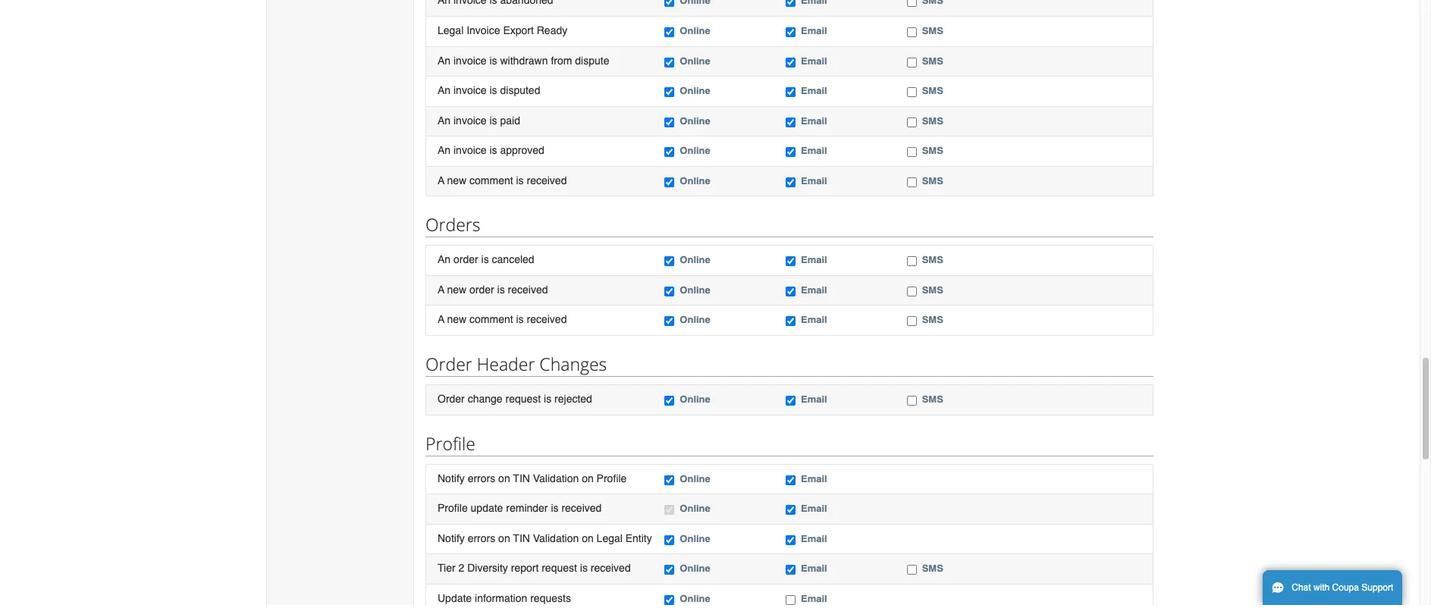 Task type: describe. For each thing, give the bounding box(es) containing it.
an for an order is canceled
[[438, 254, 451, 266]]

an invoice is withdrawn from dispute
[[438, 54, 609, 66]]

orders
[[425, 213, 480, 237]]

received down the canceled
[[508, 284, 548, 296]]

header
[[477, 352, 535, 376]]

8 online from the top
[[680, 284, 710, 296]]

is left rejected on the left bottom of page
[[544, 393, 552, 405]]

an invoice is approved
[[438, 144, 544, 156]]

received up changes
[[527, 314, 567, 326]]

12 email from the top
[[801, 503, 827, 514]]

3 email from the top
[[801, 85, 827, 96]]

1 vertical spatial profile
[[597, 472, 627, 484]]

15 online from the top
[[680, 593, 710, 604]]

1 sms from the top
[[922, 25, 943, 36]]

received down approved
[[527, 174, 567, 186]]

6 email from the top
[[801, 175, 827, 186]]

is down the canceled
[[497, 284, 505, 296]]

an for an invoice is approved
[[438, 144, 451, 156]]

10 online from the top
[[680, 394, 710, 405]]

1 online from the top
[[680, 25, 710, 36]]

1 a from the top
[[438, 174, 444, 186]]

requests
[[530, 592, 571, 604]]

rejected
[[554, 393, 592, 405]]

8 email from the top
[[801, 284, 827, 296]]

validation for profile
[[533, 472, 579, 484]]

3 a from the top
[[438, 314, 444, 326]]

5 sms from the top
[[922, 145, 943, 156]]

is left the canceled
[[481, 254, 489, 266]]

1 email from the top
[[801, 25, 827, 36]]

2 sms from the top
[[922, 55, 943, 66]]

profile update reminder is received
[[438, 502, 602, 514]]

notify for notify errors on tin validation on profile
[[438, 472, 465, 484]]

2 online from the top
[[680, 55, 710, 66]]

invoice for disputed
[[454, 84, 487, 96]]

update
[[471, 502, 503, 514]]

profile for profile
[[425, 431, 475, 455]]

1 vertical spatial order
[[469, 284, 494, 296]]

9 online from the top
[[680, 314, 710, 326]]

5 email from the top
[[801, 145, 827, 156]]

an for an invoice is disputed
[[438, 84, 451, 96]]

invoice for withdrawn
[[454, 54, 487, 66]]

14 online from the top
[[680, 563, 710, 574]]

with
[[1314, 582, 1330, 593]]

order for order change request is rejected
[[438, 393, 465, 405]]

an invoice is disputed
[[438, 84, 540, 96]]

1 vertical spatial legal
[[597, 532, 623, 544]]

on up notify errors on tin validation on legal entity at bottom
[[582, 472, 594, 484]]

is left disputed
[[490, 84, 497, 96]]

tier 2 diversity report request is received
[[438, 562, 631, 574]]

is left paid at left top
[[490, 114, 497, 126]]

notify errors on tin validation on legal entity
[[438, 532, 652, 544]]

an order is canceled
[[438, 254, 534, 266]]

support
[[1362, 582, 1393, 593]]

order for order header changes
[[425, 352, 472, 376]]

9 sms from the top
[[922, 314, 943, 326]]

notify errors on tin validation on profile
[[438, 472, 627, 484]]

from
[[551, 54, 572, 66]]

report
[[511, 562, 539, 574]]

7 sms from the top
[[922, 254, 943, 266]]

an for an invoice is withdrawn from dispute
[[438, 54, 451, 66]]

chat
[[1292, 582, 1311, 593]]

chat with coupa support button
[[1263, 570, 1403, 605]]

paid
[[500, 114, 520, 126]]

0 horizontal spatial request
[[505, 393, 541, 405]]

6 sms from the top
[[922, 175, 943, 186]]

2 a from the top
[[438, 284, 444, 296]]

approved
[[500, 144, 544, 156]]

13 email from the top
[[801, 533, 827, 544]]



Task type: locate. For each thing, give the bounding box(es) containing it.
new up orders
[[447, 174, 467, 186]]

a new comment is received down an invoice is approved
[[438, 174, 567, 186]]

13 online from the top
[[680, 533, 710, 544]]

validation up tier 2 diversity report request is received at the left bottom
[[533, 532, 579, 544]]

order
[[454, 254, 478, 266], [469, 284, 494, 296]]

invoice down an invoice is disputed
[[454, 114, 487, 126]]

0 vertical spatial validation
[[533, 472, 579, 484]]

reminder
[[506, 502, 548, 514]]

0 vertical spatial new
[[447, 174, 467, 186]]

profile down change
[[425, 431, 475, 455]]

an for an invoice is paid
[[438, 114, 451, 126]]

2 vertical spatial new
[[447, 314, 467, 326]]

is
[[490, 54, 497, 66], [490, 84, 497, 96], [490, 114, 497, 126], [490, 144, 497, 156], [516, 174, 524, 186], [481, 254, 489, 266], [497, 284, 505, 296], [516, 314, 524, 326], [544, 393, 552, 405], [551, 502, 559, 514], [580, 562, 588, 574]]

request up requests
[[542, 562, 577, 574]]

2 invoice from the top
[[454, 84, 487, 96]]

invoice up 'an invoice is paid' at left
[[454, 84, 487, 96]]

14 email from the top
[[801, 563, 827, 574]]

validation
[[533, 472, 579, 484], [533, 532, 579, 544]]

1 vertical spatial order
[[438, 393, 465, 405]]

2 email from the top
[[801, 55, 827, 66]]

entity
[[625, 532, 652, 544]]

1 vertical spatial a new comment is received
[[438, 314, 567, 326]]

profile up entity
[[597, 472, 627, 484]]

a new comment is received down "a new order is received"
[[438, 314, 567, 326]]

notify
[[438, 472, 465, 484], [438, 532, 465, 544]]

errors
[[468, 472, 495, 484], [468, 532, 495, 544]]

a new comment is received
[[438, 174, 567, 186], [438, 314, 567, 326]]

0 vertical spatial errors
[[468, 472, 495, 484]]

7 email from the top
[[801, 254, 827, 266]]

is up an invoice is disputed
[[490, 54, 497, 66]]

2 tin from the top
[[513, 532, 530, 544]]

a up orders
[[438, 174, 444, 186]]

new down an order is canceled
[[447, 284, 467, 296]]

0 horizontal spatial legal
[[438, 24, 464, 36]]

request
[[505, 393, 541, 405], [542, 562, 577, 574]]

tin up profile update reminder is received
[[513, 472, 530, 484]]

order
[[425, 352, 472, 376], [438, 393, 465, 405]]

1 an from the top
[[438, 54, 451, 66]]

change
[[468, 393, 503, 405]]

9 email from the top
[[801, 314, 827, 326]]

new down "a new order is received"
[[447, 314, 467, 326]]

information
[[475, 592, 527, 604]]

order left change
[[438, 393, 465, 405]]

0 vertical spatial notify
[[438, 472, 465, 484]]

dispute
[[575, 54, 609, 66]]

is right reminder
[[551, 502, 559, 514]]

a new order is received
[[438, 284, 548, 296]]

notify up tier
[[438, 532, 465, 544]]

6 online from the top
[[680, 175, 710, 186]]

2 vertical spatial a
[[438, 314, 444, 326]]

comment
[[469, 174, 513, 186], [469, 314, 513, 326]]

1 vertical spatial notify
[[438, 532, 465, 544]]

1 vertical spatial comment
[[469, 314, 513, 326]]

15 email from the top
[[801, 593, 827, 604]]

invoice
[[467, 24, 500, 36]]

invoice
[[454, 54, 487, 66], [454, 84, 487, 96], [454, 114, 487, 126], [454, 144, 487, 156]]

request down the order header changes
[[505, 393, 541, 405]]

order change request is rejected
[[438, 393, 592, 405]]

1 comment from the top
[[469, 174, 513, 186]]

order up change
[[425, 352, 472, 376]]

2 a new comment is received from the top
[[438, 314, 567, 326]]

1 horizontal spatial request
[[542, 562, 577, 574]]

invoice down 'an invoice is paid' at left
[[454, 144, 487, 156]]

notify for notify errors on tin validation on legal entity
[[438, 532, 465, 544]]

chat with coupa support
[[1292, 582, 1393, 593]]

invoice for paid
[[454, 114, 487, 126]]

3 an from the top
[[438, 114, 451, 126]]

1 errors from the top
[[468, 472, 495, 484]]

legal left entity
[[597, 532, 623, 544]]

1 notify from the top
[[438, 472, 465, 484]]

legal left invoice
[[438, 24, 464, 36]]

sms
[[922, 25, 943, 36], [922, 55, 943, 66], [922, 85, 943, 96], [922, 115, 943, 126], [922, 145, 943, 156], [922, 175, 943, 186], [922, 254, 943, 266], [922, 284, 943, 296], [922, 314, 943, 326], [922, 394, 943, 405], [922, 563, 943, 574]]

1 vertical spatial validation
[[533, 532, 579, 544]]

2 new from the top
[[447, 284, 467, 296]]

0 vertical spatial a
[[438, 174, 444, 186]]

0 vertical spatial order
[[425, 352, 472, 376]]

an invoice is paid
[[438, 114, 520, 126]]

is left approved
[[490, 144, 497, 156]]

1 new from the top
[[447, 174, 467, 186]]

an down 'an invoice is paid' at left
[[438, 144, 451, 156]]

tin for legal
[[513, 532, 530, 544]]

email
[[801, 25, 827, 36], [801, 55, 827, 66], [801, 85, 827, 96], [801, 115, 827, 126], [801, 145, 827, 156], [801, 175, 827, 186], [801, 254, 827, 266], [801, 284, 827, 296], [801, 314, 827, 326], [801, 394, 827, 405], [801, 473, 827, 484], [801, 503, 827, 514], [801, 533, 827, 544], [801, 563, 827, 574], [801, 593, 827, 604]]

new
[[447, 174, 467, 186], [447, 284, 467, 296], [447, 314, 467, 326]]

10 sms from the top
[[922, 394, 943, 405]]

coupa
[[1332, 582, 1359, 593]]

errors for notify errors on tin validation on legal entity
[[468, 532, 495, 544]]

2 vertical spatial profile
[[438, 502, 468, 514]]

changes
[[539, 352, 607, 376]]

legal
[[438, 24, 464, 36], [597, 532, 623, 544]]

1 vertical spatial new
[[447, 284, 467, 296]]

profile left the "update"
[[438, 502, 468, 514]]

tin for profile
[[513, 472, 530, 484]]

disputed
[[500, 84, 540, 96]]

an down an invoice is disputed
[[438, 114, 451, 126]]

3 sms from the top
[[922, 85, 943, 96]]

order down orders
[[454, 254, 478, 266]]

errors down the "update"
[[468, 532, 495, 544]]

tin
[[513, 472, 530, 484], [513, 532, 530, 544]]

1 vertical spatial errors
[[468, 532, 495, 544]]

4 sms from the top
[[922, 115, 943, 126]]

8 sms from the top
[[922, 284, 943, 296]]

0 vertical spatial tin
[[513, 472, 530, 484]]

1 a new comment is received from the top
[[438, 174, 567, 186]]

1 validation from the top
[[533, 472, 579, 484]]

7 online from the top
[[680, 254, 710, 266]]

0 vertical spatial legal
[[438, 24, 464, 36]]

1 invoice from the top
[[454, 54, 487, 66]]

on up profile update reminder is received
[[498, 472, 510, 484]]

on left entity
[[582, 532, 594, 544]]

validation for legal
[[533, 532, 579, 544]]

2 validation from the top
[[533, 532, 579, 544]]

an down orders
[[438, 254, 451, 266]]

10 email from the top
[[801, 394, 827, 405]]

is down approved
[[516, 174, 524, 186]]

4 email from the top
[[801, 115, 827, 126]]

1 vertical spatial tin
[[513, 532, 530, 544]]

errors up the "update"
[[468, 472, 495, 484]]

5 online from the top
[[680, 145, 710, 156]]

diversity
[[467, 562, 508, 574]]

2 errors from the top
[[468, 532, 495, 544]]

1 horizontal spatial legal
[[597, 532, 623, 544]]

a down "a new order is received"
[[438, 314, 444, 326]]

3 online from the top
[[680, 85, 710, 96]]

2
[[458, 562, 464, 574]]

order down an order is canceled
[[469, 284, 494, 296]]

11 email from the top
[[801, 473, 827, 484]]

tin down profile update reminder is received
[[513, 532, 530, 544]]

4 invoice from the top
[[454, 144, 487, 156]]

on
[[498, 472, 510, 484], [582, 472, 594, 484], [498, 532, 510, 544], [582, 532, 594, 544]]

3 new from the top
[[447, 314, 467, 326]]

2 notify from the top
[[438, 532, 465, 544]]

None checkbox
[[665, 0, 674, 7], [907, 0, 917, 7], [786, 27, 796, 37], [665, 87, 674, 97], [786, 87, 796, 97], [907, 87, 917, 97], [786, 117, 796, 127], [786, 147, 796, 157], [786, 177, 796, 187], [907, 177, 917, 187], [665, 257, 674, 266], [786, 257, 796, 266], [907, 257, 917, 266], [786, 287, 796, 296], [907, 287, 917, 296], [907, 317, 917, 326], [907, 396, 917, 406], [786, 475, 796, 485], [665, 505, 674, 515], [786, 505, 796, 515], [665, 565, 674, 575], [907, 565, 917, 575], [665, 0, 674, 7], [907, 0, 917, 7], [786, 27, 796, 37], [665, 87, 674, 97], [786, 87, 796, 97], [907, 87, 917, 97], [786, 117, 796, 127], [786, 147, 796, 157], [786, 177, 796, 187], [907, 177, 917, 187], [665, 257, 674, 266], [786, 257, 796, 266], [907, 257, 917, 266], [786, 287, 796, 296], [907, 287, 917, 296], [907, 317, 917, 326], [907, 396, 917, 406], [786, 475, 796, 485], [665, 505, 674, 515], [786, 505, 796, 515], [665, 565, 674, 575], [907, 565, 917, 575]]

legal invoice export ready
[[438, 24, 567, 36]]

update information requests
[[438, 592, 571, 604]]

a down an order is canceled
[[438, 284, 444, 296]]

update
[[438, 592, 472, 604]]

1 vertical spatial a
[[438, 284, 444, 296]]

notify up profile update reminder is received
[[438, 472, 465, 484]]

0 vertical spatial request
[[505, 393, 541, 405]]

online
[[680, 25, 710, 36], [680, 55, 710, 66], [680, 85, 710, 96], [680, 115, 710, 126], [680, 145, 710, 156], [680, 175, 710, 186], [680, 254, 710, 266], [680, 284, 710, 296], [680, 314, 710, 326], [680, 394, 710, 405], [680, 473, 710, 484], [680, 503, 710, 514], [680, 533, 710, 544], [680, 563, 710, 574], [680, 593, 710, 604]]

order header changes
[[425, 352, 607, 376]]

is down notify errors on tin validation on legal entity at bottom
[[580, 562, 588, 574]]

11 online from the top
[[680, 473, 710, 484]]

an up an invoice is disputed
[[438, 54, 451, 66]]

comment down "a new order is received"
[[469, 314, 513, 326]]

tier
[[438, 562, 456, 574]]

0 vertical spatial comment
[[469, 174, 513, 186]]

export
[[503, 24, 534, 36]]

11 sms from the top
[[922, 563, 943, 574]]

validation up reminder
[[533, 472, 579, 484]]

0 vertical spatial order
[[454, 254, 478, 266]]

1 tin from the top
[[513, 472, 530, 484]]

ready
[[537, 24, 567, 36]]

2 comment from the top
[[469, 314, 513, 326]]

an up 'an invoice is paid' at left
[[438, 84, 451, 96]]

1 vertical spatial request
[[542, 562, 577, 574]]

4 online from the top
[[680, 115, 710, 126]]

comment down an invoice is approved
[[469, 174, 513, 186]]

errors for notify errors on tin validation on profile
[[468, 472, 495, 484]]

a
[[438, 174, 444, 186], [438, 284, 444, 296], [438, 314, 444, 326]]

is down "a new order is received"
[[516, 314, 524, 326]]

5 an from the top
[[438, 254, 451, 266]]

profile
[[425, 431, 475, 455], [597, 472, 627, 484], [438, 502, 468, 514]]

0 vertical spatial a new comment is received
[[438, 174, 567, 186]]

profile for profile update reminder is received
[[438, 502, 468, 514]]

4 an from the top
[[438, 144, 451, 156]]

canceled
[[492, 254, 534, 266]]

12 online from the top
[[680, 503, 710, 514]]

on down profile update reminder is received
[[498, 532, 510, 544]]

0 vertical spatial profile
[[425, 431, 475, 455]]

received
[[527, 174, 567, 186], [508, 284, 548, 296], [527, 314, 567, 326], [562, 502, 602, 514], [591, 562, 631, 574]]

invoice for approved
[[454, 144, 487, 156]]

withdrawn
[[500, 54, 548, 66]]

an
[[438, 54, 451, 66], [438, 84, 451, 96], [438, 114, 451, 126], [438, 144, 451, 156], [438, 254, 451, 266]]

None checkbox
[[786, 0, 796, 7], [665, 27, 674, 37], [907, 27, 917, 37], [665, 57, 674, 67], [786, 57, 796, 67], [907, 57, 917, 67], [665, 117, 674, 127], [907, 117, 917, 127], [665, 147, 674, 157], [907, 147, 917, 157], [665, 177, 674, 187], [665, 287, 674, 296], [665, 317, 674, 326], [786, 317, 796, 326], [665, 396, 674, 406], [786, 396, 796, 406], [665, 475, 674, 485], [665, 535, 674, 545], [786, 535, 796, 545], [786, 565, 796, 575], [665, 595, 674, 605], [786, 595, 796, 605], [786, 0, 796, 7], [665, 27, 674, 37], [907, 27, 917, 37], [665, 57, 674, 67], [786, 57, 796, 67], [907, 57, 917, 67], [665, 117, 674, 127], [907, 117, 917, 127], [665, 147, 674, 157], [907, 147, 917, 157], [665, 177, 674, 187], [665, 287, 674, 296], [665, 317, 674, 326], [786, 317, 796, 326], [665, 396, 674, 406], [786, 396, 796, 406], [665, 475, 674, 485], [665, 535, 674, 545], [786, 535, 796, 545], [786, 565, 796, 575], [665, 595, 674, 605], [786, 595, 796, 605]]

received down entity
[[591, 562, 631, 574]]

3 invoice from the top
[[454, 114, 487, 126]]

received up notify errors on tin validation on legal entity at bottom
[[562, 502, 602, 514]]

2 an from the top
[[438, 84, 451, 96]]

invoice down invoice
[[454, 54, 487, 66]]



Task type: vqa. For each thing, say whether or not it's contained in the screenshot.
the middle new
yes



